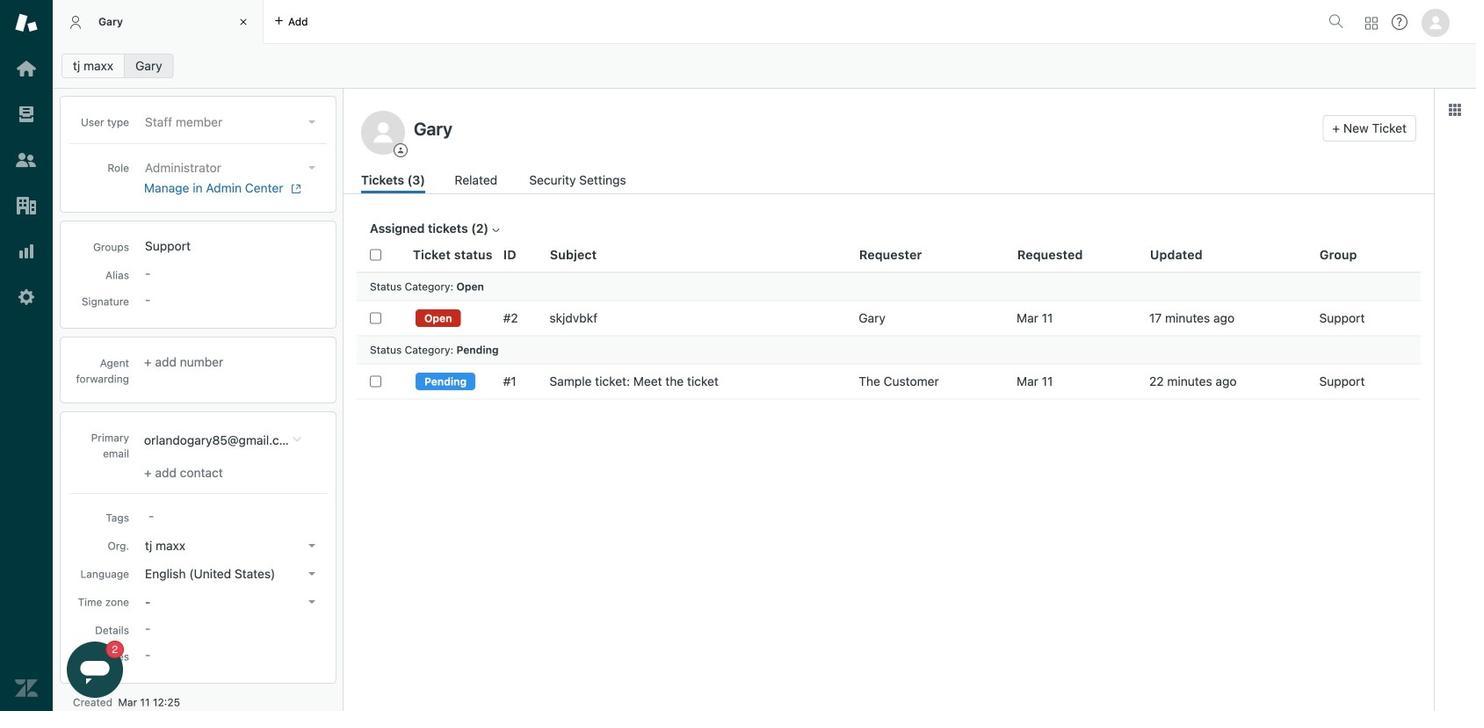 Task type: describe. For each thing, give the bounding box(es) containing it.
3 arrow down image from the top
[[309, 600, 316, 604]]

2 arrow down image from the top
[[309, 572, 316, 576]]

get help image
[[1392, 14, 1408, 30]]

zendesk support image
[[15, 11, 38, 34]]

zendesk products image
[[1366, 17, 1378, 29]]

zendesk image
[[15, 677, 38, 700]]

get started image
[[15, 57, 38, 80]]

Select All Tickets checkbox
[[370, 249, 382, 260]]

close image
[[235, 13, 252, 31]]

2 arrow down image from the top
[[309, 544, 316, 548]]

reporting image
[[15, 240, 38, 263]]

- field
[[142, 506, 323, 526]]



Task type: locate. For each thing, give the bounding box(es) containing it.
None checkbox
[[370, 376, 382, 387]]

grid
[[344, 237, 1435, 711]]

main element
[[0, 0, 53, 711]]

secondary element
[[53, 48, 1477, 84]]

1 arrow down image from the top
[[309, 166, 316, 170]]

arrow down image
[[309, 120, 316, 124], [309, 544, 316, 548], [309, 600, 316, 604]]

apps image
[[1449, 103, 1463, 117]]

0 vertical spatial arrow down image
[[309, 166, 316, 170]]

customers image
[[15, 149, 38, 171]]

tabs tab list
[[53, 0, 1322, 44]]

organizations image
[[15, 194, 38, 217]]

1 vertical spatial arrow down image
[[309, 544, 316, 548]]

1 vertical spatial arrow down image
[[309, 572, 316, 576]]

arrow down image
[[309, 166, 316, 170], [309, 572, 316, 576]]

admin image
[[15, 286, 38, 309]]

None checkbox
[[370, 313, 382, 324]]

None text field
[[409, 115, 1316, 142]]

views image
[[15, 103, 38, 126]]

2 vertical spatial arrow down image
[[309, 600, 316, 604]]

1 arrow down image from the top
[[309, 120, 316, 124]]

tab
[[53, 0, 264, 44]]

0 vertical spatial arrow down image
[[309, 120, 316, 124]]



